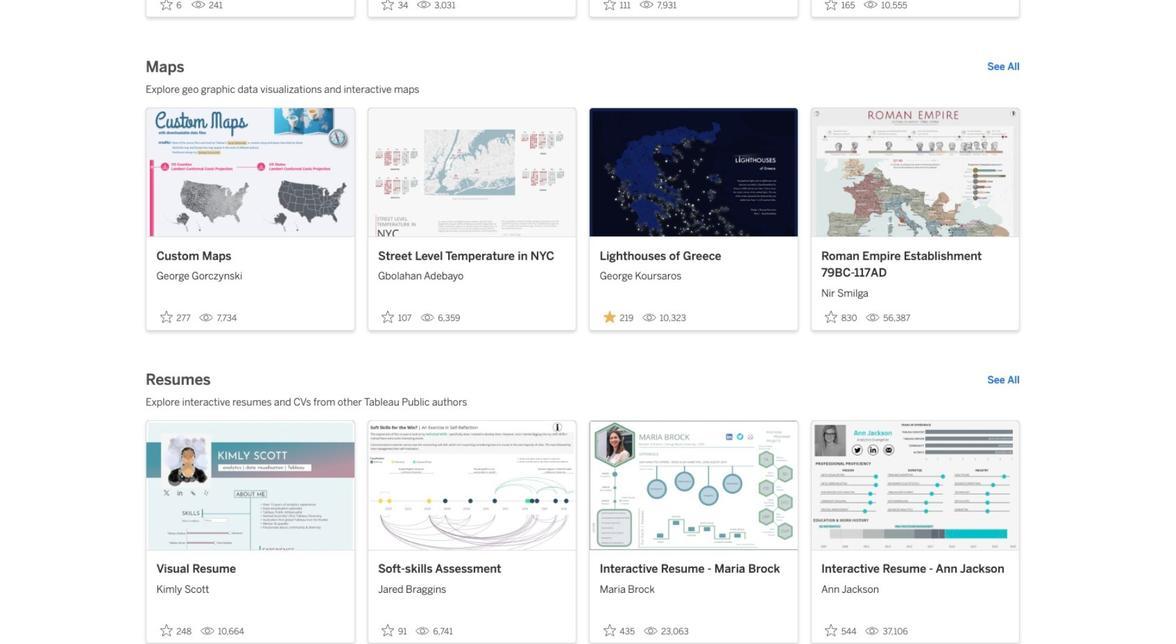 Task type: describe. For each thing, give the bounding box(es) containing it.
see all maps element
[[987, 60, 1020, 75]]

explore geo graphic data visualizations and interactive maps element
[[146, 82, 1020, 97]]

remove favorite image
[[603, 311, 616, 324]]



Task type: vqa. For each thing, say whether or not it's contained in the screenshot.
Show/Hide Cards 'icon'
no



Task type: locate. For each thing, give the bounding box(es) containing it.
resumes heading
[[146, 371, 211, 391]]

explore interactive resumes and cvs from other tableau public authors element
[[146, 396, 1020, 411]]

Add Favorite button
[[156, 0, 186, 14], [378, 0, 412, 14], [600, 0, 635, 14], [821, 0, 859, 14], [156, 307, 194, 328], [378, 307, 415, 328], [821, 307, 861, 328], [156, 621, 195, 641], [378, 621, 411, 641], [600, 621, 639, 641], [821, 621, 860, 641]]

workbook thumbnail image
[[146, 108, 354, 237], [368, 108, 576, 237], [590, 108, 798, 237], [811, 108, 1019, 237], [146, 421, 354, 550], [368, 421, 576, 550], [590, 421, 798, 550], [811, 421, 1019, 550]]

add favorite image
[[160, 0, 173, 10], [382, 0, 394, 10], [825, 0, 838, 10], [382, 311, 394, 324], [825, 311, 838, 324], [382, 624, 394, 637]]

add favorite image
[[603, 0, 616, 10], [160, 311, 173, 324], [160, 624, 173, 637], [603, 624, 616, 637], [825, 624, 838, 637]]

maps heading
[[146, 57, 184, 77]]

see all resumes element
[[987, 373, 1020, 388]]

Remove Favorite button
[[600, 307, 637, 328]]



